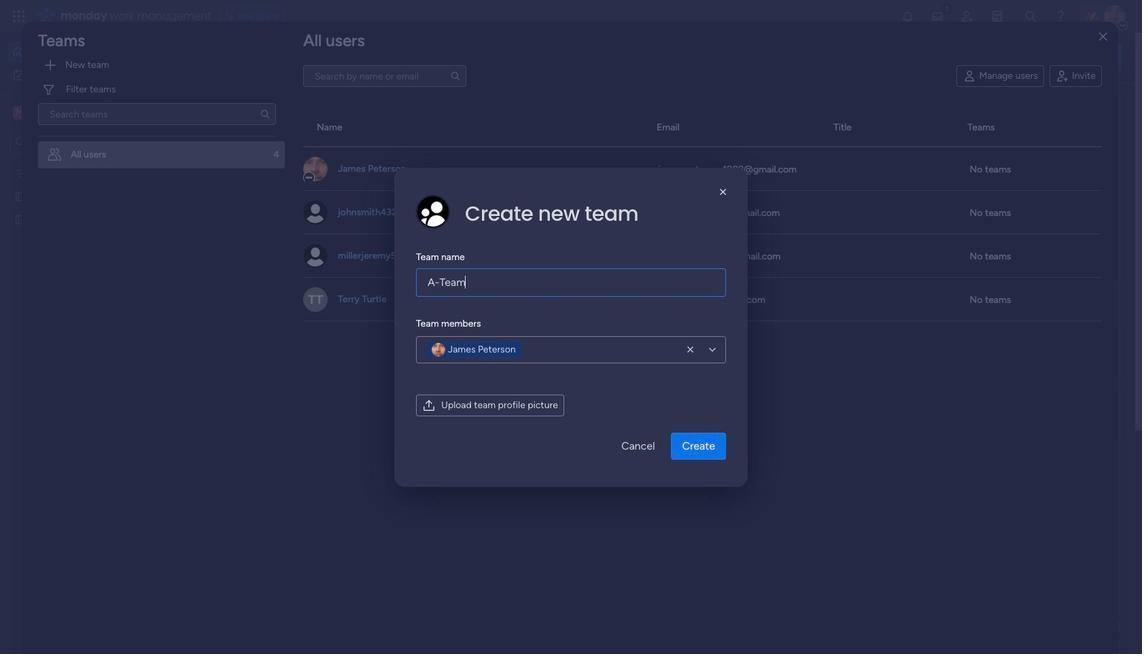 Task type: vqa. For each thing, say whether or not it's contained in the screenshot.
list arrow image to the right
no



Task type: describe. For each thing, give the bounding box(es) containing it.
invite members image
[[961, 10, 974, 23]]

help center element
[[918, 390, 1122, 444]]

getting started element
[[918, 325, 1122, 379]]

1 horizontal spatial add to favorites image
[[625, 248, 639, 262]]

close image
[[717, 185, 730, 199]]

3 row from the top
[[303, 191, 1102, 234]]

4 row from the top
[[303, 234, 1102, 278]]

terry turtle image
[[303, 287, 328, 312]]

notifications image
[[901, 10, 914, 23]]

Search by name or email search field
[[303, 65, 466, 87]]

public board image for component icon
[[449, 248, 464, 263]]

0 horizontal spatial public board image
[[14, 190, 27, 203]]

see plans image
[[226, 9, 238, 24]]

millerjeremy500@gmail.com image
[[303, 244, 328, 268]]

quick search results list box
[[210, 127, 885, 474]]

help image
[[1054, 10, 1067, 23]]

Search in workspace field
[[29, 134, 114, 150]]

james peterson element
[[426, 342, 521, 358]]

0 horizontal spatial add to favorites image
[[403, 415, 417, 429]]

workspace image
[[13, 105, 27, 120]]

close image
[[1099, 32, 1107, 42]]



Task type: locate. For each thing, give the bounding box(es) containing it.
0 vertical spatial add to favorites image
[[625, 248, 639, 262]]

monday marketplace image
[[990, 10, 1004, 23]]

james peterson image
[[1104, 5, 1126, 27], [303, 157, 328, 181]]

component image
[[672, 270, 684, 282]]

public board image up public board icon at left top
[[14, 190, 27, 203]]

public board image for component image
[[672, 248, 687, 263]]

public board image up component image
[[672, 248, 687, 263]]

johnsmith43233@gmail.com image
[[303, 200, 328, 225]]

search everything image
[[1024, 10, 1037, 23]]

public board image up component icon
[[449, 248, 464, 263]]

james peterson image up close icon
[[1104, 5, 1126, 27]]

dialog
[[0, 0, 1142, 655]]

Search teams search field
[[38, 103, 276, 125]]

templates image image
[[930, 103, 1109, 196]]

1 horizontal spatial james peterson image
[[1104, 5, 1126, 27]]

public board image
[[14, 190, 27, 203], [449, 248, 464, 263], [672, 248, 687, 263]]

workspace selection element
[[13, 105, 114, 122]]

0 horizontal spatial james peterson image
[[303, 157, 328, 181]]

1 horizontal spatial public board image
[[449, 248, 464, 263]]

select product image
[[12, 10, 26, 23]]

2 row from the top
[[303, 147, 1102, 191]]

1 vertical spatial search image
[[260, 109, 271, 120]]

close recently visited image
[[210, 111, 226, 127]]

Enter team name text field
[[416, 268, 726, 297]]

0 horizontal spatial search image
[[260, 109, 271, 120]]

row group
[[303, 147, 1102, 321]]

1 vertical spatial james peterson image
[[303, 157, 328, 181]]

public board image
[[14, 213, 27, 226]]

1 image
[[941, 1, 953, 16]]

2 horizontal spatial public board image
[[672, 248, 687, 263]]

0 vertical spatial james peterson image
[[1104, 5, 1126, 27]]

None search field
[[38, 103, 276, 125]]

search image
[[450, 71, 461, 82], [260, 109, 271, 120]]

search image for the search by name or email search box at the left of page
[[450, 71, 461, 82]]

None search field
[[303, 65, 466, 87]]

0 vertical spatial search image
[[450, 71, 461, 82]]

row
[[303, 109, 1102, 147], [303, 147, 1102, 191], [303, 191, 1102, 234], [303, 234, 1102, 278], [303, 278, 1102, 321]]

update feed image
[[931, 10, 944, 23]]

1 vertical spatial add to favorites image
[[403, 415, 417, 429]]

component image
[[449, 270, 462, 282]]

1 row from the top
[[303, 109, 1102, 147]]

search image for search teams search box
[[260, 109, 271, 120]]

grid
[[303, 109, 1102, 655]]

list box
[[0, 159, 173, 414]]

option
[[8, 41, 165, 63], [8, 64, 165, 86], [38, 142, 285, 169], [0, 161, 173, 163]]

document
[[394, 168, 748, 487]]

add to favorites image
[[403, 248, 417, 262]]

add to favorites image
[[625, 248, 639, 262], [403, 415, 417, 429]]

5 row from the top
[[303, 278, 1102, 321]]

james peterson image up the johnsmith43233@gmail.com image
[[303, 157, 328, 181]]

1 horizontal spatial search image
[[450, 71, 461, 82]]



